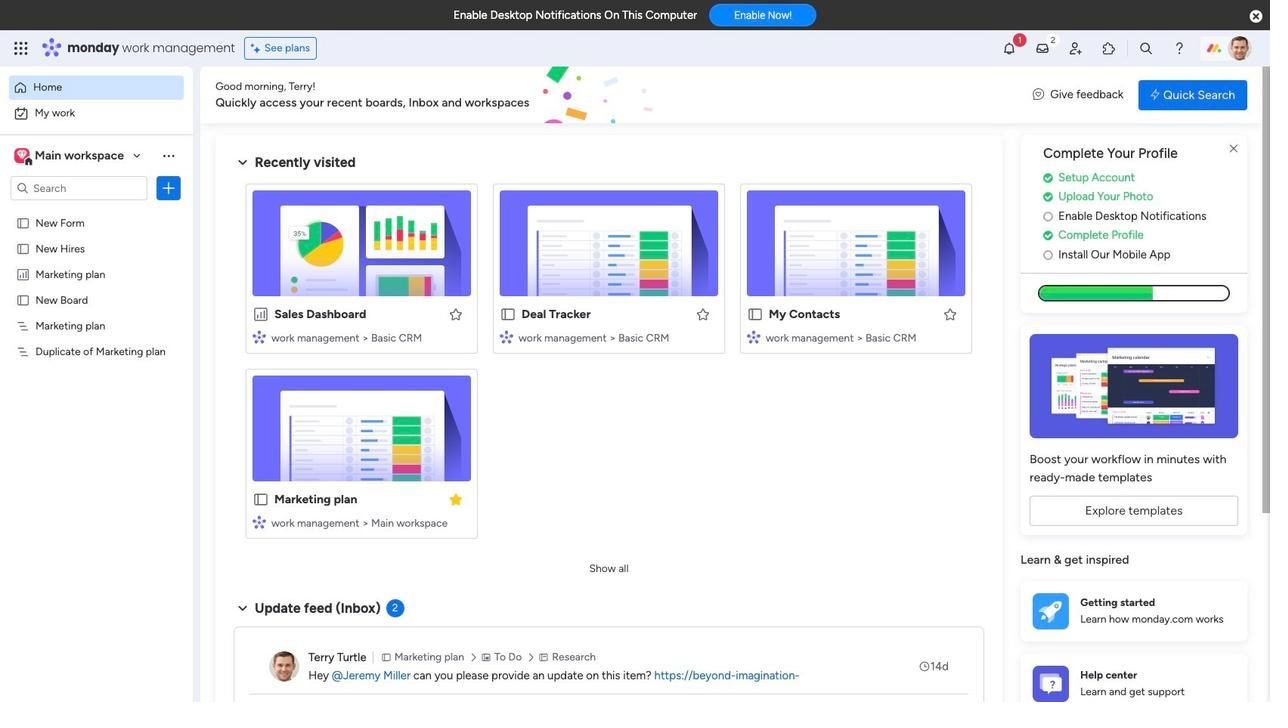 Task type: vqa. For each thing, say whether or not it's contained in the screenshot.
the rightmost Public Dashboard Image
yes



Task type: describe. For each thing, give the bounding box(es) containing it.
workspace selection element
[[14, 147, 126, 166]]

0 vertical spatial public board image
[[16, 241, 30, 256]]

see plans image
[[251, 40, 264, 57]]

2 element
[[386, 600, 404, 618]]

workspace options image
[[161, 148, 176, 163]]

public dashboard image
[[253, 306, 269, 323]]

close recently visited image
[[234, 154, 252, 172]]

3 check circle image from the top
[[1044, 230, 1053, 241]]

dapulse x slim image
[[1225, 140, 1243, 158]]

1 workspace image from the left
[[14, 147, 29, 164]]

2 add to favorites image from the left
[[943, 307, 958, 322]]

2 vertical spatial option
[[0, 209, 193, 212]]

circle o image
[[1044, 211, 1053, 222]]

notifications image
[[1002, 41, 1017, 56]]

1 check circle image from the top
[[1044, 172, 1053, 184]]

v2 user feedback image
[[1033, 86, 1045, 103]]

add to favorites image
[[696, 307, 711, 322]]

1 add to favorites image from the left
[[448, 307, 464, 322]]

templates image image
[[1035, 335, 1234, 439]]

2 vertical spatial public board image
[[253, 492, 269, 508]]

terry turtle image
[[269, 652, 299, 682]]

options image
[[161, 181, 176, 196]]

public board image for first add to favorites icon from the right
[[747, 306, 764, 323]]

v2 bolt switch image
[[1151, 87, 1160, 103]]

1 vertical spatial public board image
[[16, 293, 30, 307]]

close update feed (inbox) image
[[234, 600, 252, 618]]



Task type: locate. For each thing, give the bounding box(es) containing it.
dapulse close image
[[1250, 9, 1263, 24]]

1 vertical spatial option
[[9, 101, 184, 126]]

1 horizontal spatial public board image
[[500, 306, 517, 323]]

0 vertical spatial option
[[9, 76, 184, 100]]

quick search results list box
[[234, 172, 985, 557]]

2 vertical spatial check circle image
[[1044, 230, 1053, 241]]

select product image
[[14, 41, 29, 56]]

help image
[[1172, 41, 1187, 56]]

terry turtle image
[[1228, 36, 1252, 61]]

update feed image
[[1035, 41, 1050, 56]]

Search in workspace field
[[32, 180, 126, 197]]

option
[[9, 76, 184, 100], [9, 101, 184, 126], [0, 209, 193, 212]]

0 vertical spatial check circle image
[[1044, 172, 1053, 184]]

invite members image
[[1069, 41, 1084, 56]]

2 workspace image from the left
[[17, 147, 27, 164]]

public dashboard image
[[16, 267, 30, 281]]

0 horizontal spatial public board image
[[16, 216, 30, 230]]

check circle image
[[1044, 172, 1053, 184], [1044, 192, 1053, 203], [1044, 230, 1053, 241]]

remove from favorites image
[[448, 492, 464, 507]]

add to favorites image
[[448, 307, 464, 322], [943, 307, 958, 322]]

2 image
[[1047, 31, 1060, 48]]

1 image
[[1013, 31, 1027, 48]]

circle o image
[[1044, 249, 1053, 261]]

2 check circle image from the top
[[1044, 192, 1053, 203]]

1 vertical spatial check circle image
[[1044, 192, 1053, 203]]

help center element
[[1021, 654, 1248, 703]]

1 horizontal spatial add to favorites image
[[943, 307, 958, 322]]

search everything image
[[1139, 41, 1154, 56]]

public board image for add to favorites image
[[500, 306, 517, 323]]

workspace image
[[14, 147, 29, 164], [17, 147, 27, 164]]

public board image
[[16, 241, 30, 256], [16, 293, 30, 307], [253, 492, 269, 508]]

list box
[[0, 207, 193, 568]]

0 horizontal spatial add to favorites image
[[448, 307, 464, 322]]

public board image
[[16, 216, 30, 230], [500, 306, 517, 323], [747, 306, 764, 323]]

getting started element
[[1021, 581, 1248, 642]]

2 horizontal spatial public board image
[[747, 306, 764, 323]]

monday marketplace image
[[1102, 41, 1117, 56]]



